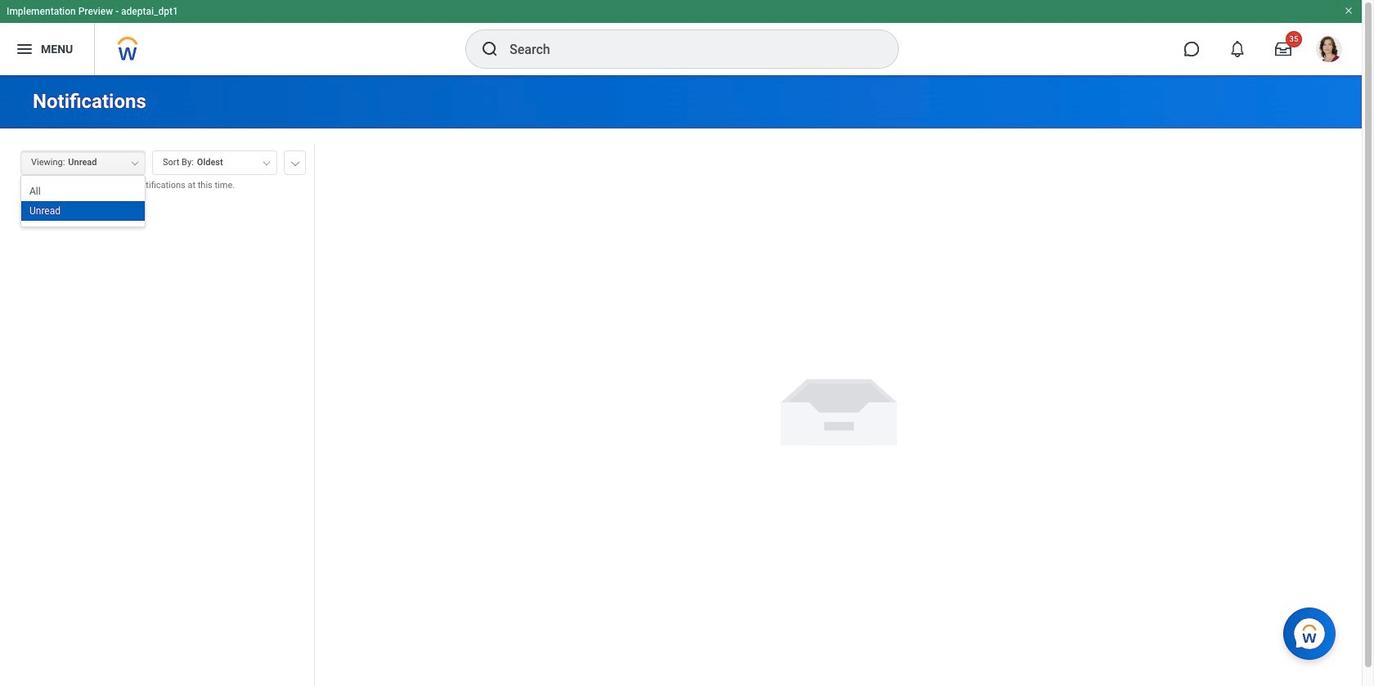 Task type: describe. For each thing, give the bounding box(es) containing it.
viewing list box
[[21, 182, 145, 221]]

more image
[[290, 158, 300, 166]]

notifications large image
[[1229, 41, 1246, 57]]

inbox items list box
[[0, 204, 314, 686]]

justify image
[[15, 39, 34, 59]]



Task type: vqa. For each thing, say whether or not it's contained in the screenshot.
Audit associated with Pre-Payroll & Audit
no



Task type: locate. For each thing, give the bounding box(es) containing it.
close environment banner image
[[1344, 6, 1354, 16]]

tab panel
[[0, 143, 314, 686]]

profile logan mcneil image
[[1316, 36, 1342, 66]]

inbox large image
[[1275, 41, 1292, 57]]

reading pane region
[[315, 129, 1362, 686]]

main content
[[0, 75, 1362, 686]]

search image
[[480, 39, 500, 59]]

Search Workday  search field
[[510, 31, 865, 67]]

banner
[[0, 0, 1362, 75]]



